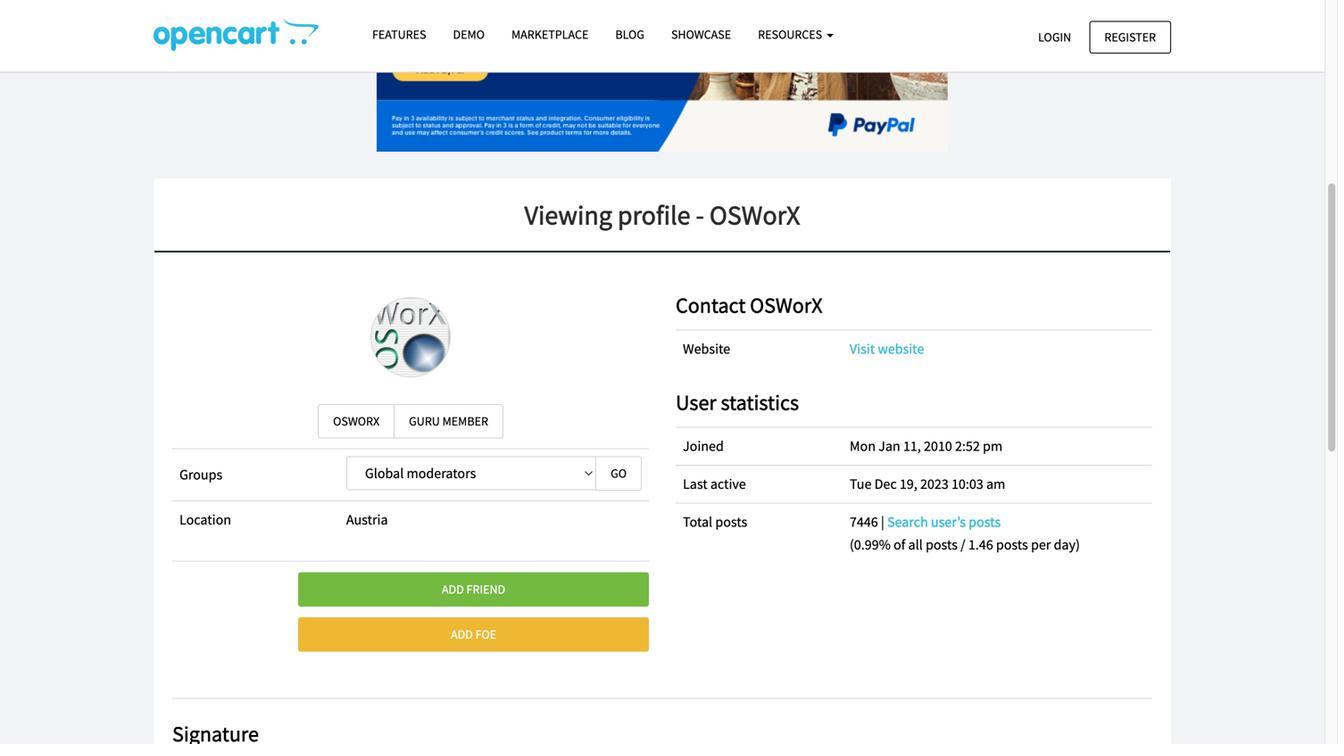 Task type: describe. For each thing, give the bounding box(es) containing it.
total posts
[[683, 513, 748, 531]]

add for add friend
[[442, 582, 464, 598]]

login link
[[1023, 21, 1087, 53]]

website
[[683, 340, 731, 358]]

2023
[[921, 475, 949, 493]]

of
[[894, 536, 906, 554]]

viewing profile - osworx
[[525, 198, 801, 232]]

active
[[711, 475, 746, 493]]

posts left / on the right bottom
[[926, 536, 958, 554]]

statistics
[[721, 389, 799, 416]]

-
[[696, 198, 705, 232]]

osworx inside osworx link
[[333, 414, 380, 430]]

posts right "total" at the bottom of the page
[[716, 513, 748, 531]]

add foe
[[451, 627, 497, 643]]

/
[[961, 536, 966, 554]]

groups
[[180, 466, 223, 484]]

marketplace
[[512, 26, 589, 42]]

19,
[[900, 475, 918, 493]]

showcase
[[672, 26, 732, 42]]

demo
[[453, 26, 485, 42]]

profile
[[618, 198, 691, 232]]

osworx link
[[318, 405, 395, 439]]

posts up '1.46'
[[969, 513, 1001, 531]]

tue
[[850, 475, 872, 493]]

add for add foe
[[451, 627, 473, 643]]

mon
[[850, 437, 876, 455]]

blog link
[[602, 19, 658, 50]]

1 vertical spatial osworx
[[750, 292, 823, 319]]

register link
[[1090, 21, 1172, 53]]

am
[[987, 475, 1006, 493]]

tue dec 19, 2023 10:03 am
[[850, 475, 1006, 493]]

user avatar image
[[371, 297, 451, 378]]

(0.99%
[[850, 536, 891, 554]]

7446
[[850, 513, 879, 531]]

register
[[1105, 29, 1157, 45]]

pm
[[983, 437, 1003, 455]]

2010
[[924, 437, 953, 455]]

dec
[[875, 475, 897, 493]]

visit website
[[850, 340, 925, 358]]

user statistics
[[676, 389, 799, 416]]



Task type: locate. For each thing, give the bounding box(es) containing it.
features link
[[359, 19, 440, 50]]

guru member
[[409, 414, 488, 430]]

showcase link
[[658, 19, 745, 50]]

11,
[[904, 437, 921, 455]]

add foe link
[[298, 618, 649, 652]]

osworx left guru
[[333, 414, 380, 430]]

1 vertical spatial add
[[451, 627, 473, 643]]

user's
[[931, 513, 966, 531]]

viewing
[[525, 198, 613, 232]]

marketplace link
[[498, 19, 602, 50]]

features
[[372, 26, 426, 42]]

total
[[683, 513, 713, 531]]

0 vertical spatial osworx
[[710, 198, 801, 232]]

add left foe
[[451, 627, 473, 643]]

joined
[[683, 437, 724, 455]]

last active
[[683, 475, 746, 493]]

resources link
[[745, 19, 847, 50]]

add friend link
[[298, 573, 649, 607]]

2:52
[[956, 437, 980, 455]]

osworx right -
[[710, 198, 801, 232]]

member
[[443, 414, 488, 430]]

2 vertical spatial osworx
[[333, 414, 380, 430]]

website
[[878, 340, 925, 358]]

per
[[1031, 536, 1051, 554]]

demo link
[[440, 19, 498, 50]]

posts left 'per'
[[997, 536, 1029, 554]]

foe
[[476, 627, 497, 643]]

search
[[888, 513, 929, 531]]

guru
[[409, 414, 440, 430]]

osworx
[[710, 198, 801, 232], [750, 292, 823, 319], [333, 414, 380, 430]]

mon jan 11, 2010 2:52 pm
[[850, 437, 1003, 455]]

austria
[[346, 511, 388, 529]]

jan
[[879, 437, 901, 455]]

paypal payment gateway image
[[377, 0, 948, 152]]

contact osworx
[[676, 292, 823, 319]]

location
[[180, 511, 231, 529]]

osworx right contact
[[750, 292, 823, 319]]

visit
[[850, 340, 875, 358]]

10:03
[[952, 475, 984, 493]]

visit website link
[[850, 340, 925, 358]]

resources
[[758, 26, 825, 42]]

add left friend
[[442, 582, 464, 598]]

guru member link
[[394, 405, 504, 439]]

all
[[909, 536, 923, 554]]

0 vertical spatial add
[[442, 582, 464, 598]]

1.46
[[969, 536, 994, 554]]

posts
[[716, 513, 748, 531], [969, 513, 1001, 531], [926, 536, 958, 554], [997, 536, 1029, 554]]

None submit
[[596, 457, 642, 491]]

add friend
[[442, 582, 506, 598]]

user
[[676, 389, 717, 416]]

friend
[[467, 582, 506, 598]]

day)
[[1054, 536, 1080, 554]]

last
[[683, 475, 708, 493]]

login
[[1039, 29, 1072, 45]]

search user's posts link
[[888, 513, 1001, 531]]

contact
[[676, 292, 746, 319]]

|
[[881, 513, 885, 531]]

7446 | search user's posts (0.99% of all posts / 1.46 posts per day)
[[850, 513, 1080, 554]]

blog
[[616, 26, 645, 42]]

add
[[442, 582, 464, 598], [451, 627, 473, 643]]



Task type: vqa. For each thing, say whether or not it's contained in the screenshot.
the Location in the left bottom of the page
yes



